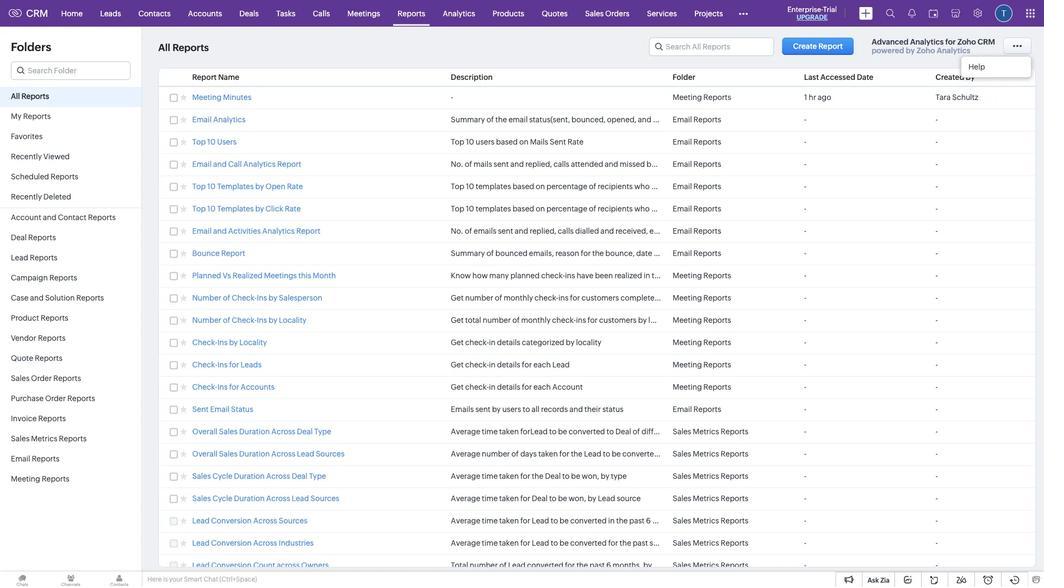 Task type: describe. For each thing, give the bounding box(es) containing it.
who for opened
[[635, 182, 650, 191]]

1 horizontal spatial account
[[553, 383, 583, 392]]

0 horizontal spatial sales
[[657, 160, 675, 169]]

1
[[805, 93, 808, 102]]

total
[[451, 562, 469, 570]]

metrics for average time taken for lead to be converted for the past six months, by industry
[[693, 539, 720, 548]]

email analytics
[[192, 115, 246, 124]]

0 horizontal spatial account
[[11, 213, 41, 222]]

duration for sales cycle duration across deal type
[[234, 472, 265, 481]]

of down top 10 templates based on percentage of recipients who have opened the email
[[589, 205, 597, 213]]

type for sales cycle duration across deal type
[[309, 472, 326, 481]]

by down get check-in details for each account
[[492, 405, 501, 414]]

of left different
[[633, 428, 641, 436]]

ins inside number of check-ins by locality link
[[257, 316, 267, 325]]

0 vertical spatial sent
[[550, 138, 567, 146]]

created
[[936, 73, 965, 82]]

contacts image
[[97, 573, 142, 588]]

the left bounce,
[[593, 249, 604, 258]]

deal reports
[[11, 233, 56, 242]]

check- for check-ins for leads
[[192, 361, 218, 370]]

and left the user
[[800, 115, 814, 124]]

planned vs realized meetings this month
[[192, 272, 336, 280]]

forlead
[[521, 428, 548, 436]]

quotes link
[[533, 0, 577, 26]]

0 vertical spatial customers
[[582, 294, 620, 303]]

details for lead
[[497, 361, 521, 370]]

in for get check-in details for each lead
[[489, 361, 496, 370]]

1 vertical spatial monthly
[[522, 316, 551, 325]]

lead reports link
[[0, 249, 142, 269]]

check- down number of check-ins by salesperson link
[[232, 316, 257, 325]]

analytics up created by
[[938, 46, 971, 55]]

percentage for clicked
[[547, 205, 588, 213]]

by down planned vs realized meetings this month link
[[269, 294, 278, 303]]

and down the deleted
[[43, 213, 56, 222]]

be down average time taken for deal to be won, by lead source
[[560, 517, 569, 526]]

email down top 10 users link
[[192, 160, 212, 169]]

1 vertical spatial all
[[11, 92, 20, 101]]

sales metrics reports for average time taken for the deal to be won, by type
[[673, 472, 749, 481]]

emails,
[[529, 249, 554, 258]]

here
[[147, 576, 162, 584]]

reports link
[[389, 0, 434, 26]]

meeting for get number of monthly check-ins for customers completed by each salesperson
[[673, 294, 702, 303]]

2 vertical spatial sources
[[279, 517, 308, 526]]

on for top 10 templates based on percentage of recipients who have opened the email
[[536, 182, 545, 191]]

top for top 10 templates based on percentage of recipients who have clicked the email
[[451, 205, 465, 213]]

ins for have
[[565, 272, 576, 280]]

recently deleted
[[11, 193, 71, 201]]

average for average time taken for lead to be converted in the past 6 months, by source
[[451, 517, 481, 526]]

listed
[[747, 227, 766, 236]]

sources
[[752, 450, 779, 459]]

missed
[[620, 160, 646, 169]]

email reports for clicked
[[673, 205, 722, 213]]

owners
[[664, 562, 690, 570]]

sales cycle duration across deal type
[[192, 472, 326, 481]]

how
[[473, 272, 488, 280]]

report inside button
[[819, 42, 844, 51]]

number of check-ins by locality
[[192, 316, 307, 325]]

check-ins for accounts link
[[192, 383, 275, 393]]

email down the clicked)
[[673, 138, 693, 146]]

reason
[[556, 249, 580, 258]]

date
[[858, 73, 874, 82]]

rate for top 10 templates based on percentage of recipients who have clicked the email
[[285, 205, 301, 213]]

last accessed date
[[805, 73, 874, 82]]

product
[[11, 314, 39, 323]]

to down status
[[607, 428, 614, 436]]

email reports for opened
[[673, 182, 722, 191]]

of down vs
[[223, 294, 230, 303]]

scheduled reports link
[[0, 168, 142, 188]]

meeting for get check-in details for each account
[[673, 383, 702, 392]]

average for average number of days taken for the lead to be converted to deal from various lead sources
[[451, 450, 481, 459]]

converted down different
[[623, 450, 659, 459]]

be up average time taken for lead to be converted in the past 6 months, by source
[[558, 495, 568, 503]]

10 for top 10 templates by click rate
[[207, 205, 216, 213]]

my
[[11, 112, 22, 121]]

0 horizontal spatial meetings
[[264, 272, 297, 280]]

0 horizontal spatial users
[[476, 138, 495, 146]]

on left date,
[[706, 115, 715, 124]]

of down no. of mails sent and replied, calls attended and missed by sales representatives
[[589, 182, 597, 191]]

be up total number of lead converted for the past 6 months, by all owners
[[560, 539, 569, 548]]

template,
[[736, 115, 770, 124]]

to down average time taken for the deal to be won, by type
[[550, 495, 557, 503]]

rate for top 10 templates based on percentage of recipients who have opened the email
[[287, 182, 303, 191]]

cycle for sales cycle duration across lead sources
[[213, 495, 233, 503]]

six
[[650, 539, 660, 548]]

to down "average time taken forlead to be converted to deal of different type"
[[603, 450, 611, 459]]

across up count
[[253, 539, 277, 548]]

campaign reports link
[[0, 269, 142, 289]]

and up the bounce report
[[213, 227, 227, 236]]

average time taken for the deal to be won, by type
[[451, 472, 627, 481]]

10 for top 10 templates based on percentage of recipients who have clicked the email
[[466, 205, 475, 213]]

product reports link
[[0, 309, 142, 329]]

recipients for clicked
[[598, 205, 633, 213]]

the down events,
[[654, 249, 666, 258]]

email reports for on
[[673, 115, 722, 124]]

the down "average time taken forlead to be converted to deal of different type"
[[571, 450, 583, 459]]

of up check-ins by locality
[[223, 316, 230, 325]]

tasks
[[276, 9, 296, 18]]

to up forlead
[[523, 405, 530, 414]]

open
[[266, 182, 286, 191]]

based right the clicked)
[[683, 115, 705, 124]]

by left open
[[256, 182, 264, 191]]

the up average time taken for deal to be won, by lead source
[[532, 472, 544, 481]]

by right listed
[[768, 227, 776, 236]]

time for average time taken for lead to be converted for the past six months, by industry
[[482, 539, 498, 548]]

deal down 'overall sales duration across lead sources' "link"
[[292, 472, 308, 481]]

orders
[[606, 9, 630, 18]]

report left name
[[192, 73, 217, 82]]

planned
[[511, 272, 540, 280]]

status
[[231, 405, 254, 414]]

to up average time taken for deal to be won, by lead source
[[563, 472, 570, 481]]

email up clicked
[[673, 182, 693, 191]]

the down average time taken for lead to be converted for the past six months, by industry
[[577, 562, 589, 570]]

email and activities analytics report link
[[192, 227, 321, 237]]

leads inside check-ins for leads link
[[241, 361, 262, 370]]

emails
[[451, 405, 474, 414]]

email reports up from
[[673, 405, 722, 414]]

0 vertical spatial all
[[532, 405, 540, 414]]

and right case
[[30, 294, 44, 303]]

quote
[[11, 354, 33, 363]]

based for top 10 users based on mails sent rate
[[497, 138, 518, 146]]

overall sales duration across lead sources link
[[192, 450, 345, 460]]

1 horizontal spatial locality
[[279, 316, 307, 325]]

my reports link
[[0, 107, 142, 127]]

the left six
[[620, 539, 632, 548]]

minutes
[[223, 93, 252, 102]]

meeting reports for have
[[673, 272, 732, 280]]

advanced
[[872, 38, 909, 46]]

of up get check-in details categorized by locality
[[513, 316, 520, 325]]

is
[[163, 576, 168, 584]]

0 vertical spatial monthly
[[504, 294, 534, 303]]

accessed
[[821, 73, 856, 82]]

be down records
[[559, 428, 568, 436]]

month
[[313, 272, 336, 280]]

lead conversion count across owners
[[192, 562, 329, 570]]

1 vertical spatial type
[[612, 472, 627, 481]]

summary for summary of the email status(sent, bounced, opened, and clicked) based on date, template, module and user
[[451, 115, 485, 124]]

check- down realized
[[232, 294, 257, 303]]

name
[[218, 73, 240, 82]]

1 vertical spatial users
[[503, 405, 522, 414]]

the left record
[[732, 249, 744, 258]]

by right missed
[[647, 160, 656, 169]]

average for average time taken for the deal to be won, by type
[[451, 472, 481, 481]]

email reports inside "link"
[[11, 455, 60, 464]]

contacts
[[139, 9, 171, 18]]

0 horizontal spatial date
[[637, 249, 653, 258]]

0 vertical spatial rate
[[568, 138, 584, 146]]

check-ins by locality
[[192, 339, 267, 347]]

email up from
[[673, 405, 693, 414]]

0 horizontal spatial 6
[[607, 562, 612, 570]]

0 horizontal spatial crm
[[26, 8, 48, 19]]

get number of monthly check-ins for customers completed by each salesperson
[[451, 294, 734, 303]]

order for sales
[[31, 374, 52, 383]]

and right listed
[[795, 227, 809, 236]]

received,
[[616, 227, 648, 236]]

many
[[490, 272, 509, 280]]

product reports
[[11, 314, 68, 323]]

get for get total number of monthly check-ins for customers by locality meeting reports
[[451, 316, 464, 325]]

tasks link
[[268, 0, 304, 26]]

get check-in details categorized by locality
[[451, 339, 602, 347]]

accounts link
[[180, 0, 231, 26]]

click
[[266, 205, 284, 213]]

deal left from
[[670, 450, 686, 459]]

upgrade
[[797, 14, 828, 21]]

of left mails
[[465, 160, 472, 169]]

crm link
[[9, 8, 48, 19]]

no. of emails sent and replied, calls dialled and received, events, checkins, and tasks listed by date and sales representatives
[[451, 227, 884, 236]]

Search Folder text field
[[11, 62, 130, 79]]

checkins,
[[677, 227, 711, 236]]

planned
[[192, 272, 221, 280]]

taken for average time taken for lead to be converted for the past six months, by industry
[[500, 539, 519, 548]]

based for top 10 templates based on percentage of recipients who have opened the email
[[513, 182, 535, 191]]

by right completed
[[661, 294, 670, 303]]

and left tasks
[[712, 227, 726, 236]]

order for purchase
[[45, 395, 66, 403]]

no. of mails sent and replied, calls attended and missed by sales representatives
[[451, 160, 731, 169]]

of down many
[[495, 294, 503, 303]]

users
[[217, 138, 237, 146]]

1 bounce from the left
[[667, 249, 695, 258]]

email inside "link"
[[11, 455, 30, 464]]

by left industry
[[692, 539, 701, 548]]

by up owners
[[684, 517, 692, 526]]

sales metrics reports for average time taken for lead to be converted in the past 6 months, by source
[[673, 517, 749, 526]]

smart
[[184, 576, 202, 584]]

converted down average time taken for lead to be converted in the past 6 months, by source
[[571, 539, 607, 548]]

folder
[[673, 73, 696, 82]]

10 for top 10 templates by open rate
[[207, 182, 216, 191]]

get check-in details for each lead
[[451, 361, 570, 370]]

number of check-ins by locality link
[[192, 316, 307, 327]]

calls link
[[304, 0, 339, 26]]

details for account
[[497, 383, 521, 392]]

to right related
[[796, 249, 804, 258]]

enterprise-trial upgrade
[[788, 5, 838, 21]]

overall for overall sales duration across lead sources
[[192, 450, 218, 459]]

the right opened
[[699, 182, 711, 191]]

and left their at the bottom right of the page
[[570, 405, 583, 414]]

1 hr ago
[[805, 93, 832, 102]]

by down completed
[[639, 316, 647, 325]]

summary of the email status(sent, bounced, opened, and clicked) based on date, template, module and user
[[451, 115, 831, 124]]

1 horizontal spatial all reports
[[158, 42, 209, 53]]

lead conversion across industries
[[192, 539, 314, 548]]

crm inside the advanced analytics for zoho crm powered by zoho analytics
[[978, 38, 996, 46]]

on for top 10 users based on mails sent rate
[[520, 138, 529, 146]]

to up total number of lead converted for the past 6 months, by all owners
[[551, 539, 559, 548]]

2 vertical spatial sent
[[476, 405, 491, 414]]

check- for check-ins by locality
[[192, 339, 218, 347]]

recently viewed link
[[0, 147, 142, 168]]

of left emails
[[465, 227, 472, 236]]

chats image
[[0, 573, 45, 588]]

call
[[228, 160, 242, 169]]

1 vertical spatial representatives
[[830, 227, 884, 236]]

2 vertical spatial have
[[577, 272, 594, 280]]

to down different
[[661, 450, 668, 459]]

1 horizontal spatial date
[[778, 227, 794, 236]]

analytics right reports link
[[443, 9, 476, 18]]

0 vertical spatial representatives
[[676, 160, 731, 169]]

2 vertical spatial past
[[590, 562, 605, 570]]

sales metrics reports for average time taken for lead to be converted for the past six months, by industry
[[673, 539, 749, 548]]

deal up average time taken for deal to be won, by lead source
[[545, 472, 561, 481]]

count
[[253, 562, 275, 570]]

email up the 'current'
[[673, 249, 693, 258]]

email reports for events,
[[673, 227, 722, 236]]

cycle for sales cycle duration across deal type
[[213, 472, 233, 481]]

and up bounced
[[515, 227, 529, 236]]

the right clicked
[[697, 205, 709, 213]]

0 vertical spatial each
[[672, 294, 689, 303]]

bounced,
[[572, 115, 606, 124]]

taken for average time taken for the deal to be won, by type
[[500, 472, 519, 481]]

the up the top 10 users based on mails sent rate
[[496, 115, 507, 124]]

number of check-ins by salesperson link
[[192, 294, 323, 304]]

report name
[[192, 73, 240, 82]]

meeting for get check-in details for each lead
[[673, 361, 702, 370]]

number right total
[[483, 316, 511, 325]]

and left the clicked)
[[638, 115, 652, 124]]

report up this
[[296, 227, 321, 236]]

for inside the advanced analytics for zoho crm powered by zoho analytics
[[946, 38, 957, 46]]

email down folder
[[673, 115, 693, 124]]

meeting for get check-in details categorized by locality
[[673, 339, 702, 347]]

ins for accounts
[[217, 383, 228, 392]]

based for top 10 templates based on percentage of recipients who have clicked the email
[[513, 205, 535, 213]]

summary for summary of bounced emails, reason for the bounce, date the bounce occurred, the record related to the bounce etc.
[[451, 249, 485, 258]]

related
[[770, 249, 795, 258]]

your
[[169, 576, 183, 584]]

and left missed
[[605, 160, 619, 169]]

sales inside "link"
[[219, 450, 238, 459]]

number of check-ins by salesperson
[[192, 294, 323, 303]]

email left status
[[210, 405, 230, 414]]

sales metrics reports for average time taken for deal to be won, by lead source
[[673, 495, 749, 503]]

ins for for
[[559, 294, 569, 303]]

be up average time taken for deal to be won, by lead source
[[572, 472, 581, 481]]

email reports down date,
[[673, 138, 722, 146]]

of left bounced
[[487, 249, 494, 258]]

categorized
[[522, 339, 565, 347]]

analytics down click
[[263, 227, 295, 236]]

1 horizontal spatial zoho
[[958, 38, 977, 46]]

and left call
[[213, 160, 227, 169]]

email reports for by
[[673, 160, 722, 169]]

analytics link
[[434, 0, 484, 26]]

1 horizontal spatial sales
[[810, 227, 828, 236]]

0 horizontal spatial zoho
[[917, 46, 936, 55]]

analytics right "advanced" at right top
[[911, 38, 944, 46]]

metrics for average number of days taken for the lead to be converted to deal from various lead sources
[[693, 450, 720, 459]]

email up bounce at the top left of the page
[[192, 227, 212, 236]]

invoice
[[11, 415, 37, 423]]

0 vertical spatial won,
[[582, 472, 600, 481]]

purchase order reports
[[11, 395, 95, 403]]

purchase order reports link
[[0, 390, 142, 410]]

deal up average number of days taken for the lead to be converted to deal from various lead sources
[[616, 428, 632, 436]]

of up the top 10 users based on mails sent rate
[[487, 115, 494, 124]]



Task type: locate. For each thing, give the bounding box(es) containing it.
0 horizontal spatial salesperson
[[279, 294, 323, 303]]

sources inside "link"
[[316, 450, 345, 459]]

sent down check-ins for accounts link
[[192, 405, 209, 414]]

1 recipients from the top
[[598, 182, 633, 191]]

vendor reports
[[11, 334, 66, 343]]

overall sales duration across deal type link
[[192, 428, 332, 438]]

ins for locality
[[217, 339, 228, 347]]

check-
[[232, 294, 257, 303], [232, 316, 257, 325], [192, 339, 218, 347], [192, 361, 218, 370], [192, 383, 218, 392]]

by inside the advanced analytics for zoho crm powered by zoho analytics
[[907, 46, 916, 55]]

get for get check-in details categorized by locality
[[451, 339, 464, 347]]

1 vertical spatial months,
[[661, 539, 690, 548]]

2 conversion from the top
[[211, 539, 252, 548]]

industry
[[702, 539, 731, 548]]

0 vertical spatial email
[[509, 115, 528, 124]]

days
[[521, 450, 537, 459]]

top 10 users
[[192, 138, 237, 146]]

email for top 10 templates based on percentage of recipients who have clicked the email
[[710, 205, 730, 213]]

calls left the dialled
[[558, 227, 574, 236]]

analytics
[[443, 9, 476, 18], [911, 38, 944, 46], [938, 46, 971, 55], [213, 115, 246, 124], [244, 160, 276, 169], [263, 227, 295, 236]]

0 vertical spatial date
[[778, 227, 794, 236]]

all reports down accounts link
[[158, 42, 209, 53]]

1 vertical spatial rate
[[287, 182, 303, 191]]

know how many planned check-ins have been realized in the current month
[[451, 272, 716, 280]]

no. for no. of mails sent and replied, calls attended and missed by sales representatives
[[451, 160, 464, 169]]

representatives up opened
[[676, 160, 731, 169]]

by up check-ins for leads
[[229, 339, 238, 347]]

ins inside check-ins for leads link
[[217, 361, 228, 370]]

ins for leads
[[217, 361, 228, 370]]

2 percentage from the top
[[547, 205, 588, 213]]

metrics for average time taken for lead to be converted in the past 6 months, by source
[[693, 517, 720, 526]]

accounts inside accounts link
[[188, 9, 222, 18]]

accounts
[[188, 9, 222, 18], [241, 383, 275, 392]]

no. for no. of emails sent and replied, calls dialled and received, events, checkins, and tasks listed by date and sales representatives
[[451, 227, 464, 236]]

0 vertical spatial percentage
[[547, 182, 588, 191]]

Search All Reports text field
[[650, 38, 774, 56]]

2 overall from the top
[[192, 450, 218, 459]]

2 recently from the top
[[11, 193, 42, 201]]

recently for recently deleted
[[11, 193, 42, 201]]

sources for overall sales duration across lead sources
[[316, 450, 345, 459]]

1 horizontal spatial type
[[674, 428, 690, 436]]

sent for emails
[[498, 227, 514, 236]]

duration
[[239, 428, 270, 436], [239, 450, 270, 459], [234, 472, 265, 481], [234, 495, 265, 503]]

sent email status
[[192, 405, 254, 414]]

meeting for know how many planned check-ins have been realized in the current month
[[673, 272, 702, 280]]

vs
[[223, 272, 231, 280]]

cycle inside sales cycle duration across deal type link
[[213, 472, 233, 481]]

status
[[603, 405, 624, 414]]

recently for recently viewed
[[11, 152, 42, 161]]

by right "categorized"
[[566, 339, 575, 347]]

2 get from the top
[[451, 316, 464, 325]]

0 horizontal spatial type
[[612, 472, 627, 481]]

deals link
[[231, 0, 268, 26]]

0 horizontal spatial all reports
[[11, 92, 49, 101]]

0 vertical spatial source
[[617, 495, 641, 503]]

1 vertical spatial recipients
[[598, 205, 633, 213]]

overall for overall sales duration across deal type
[[192, 428, 218, 436]]

0 vertical spatial ins
[[565, 272, 576, 280]]

meeting reports for account
[[673, 383, 732, 392]]

email for top 10 templates based on percentage of recipients who have opened the email
[[712, 182, 732, 191]]

2 vertical spatial details
[[497, 383, 521, 392]]

1 horizontal spatial users
[[503, 405, 522, 414]]

2 vertical spatial ins
[[576, 316, 587, 325]]

0 vertical spatial sources
[[316, 450, 345, 459]]

2 recipients from the top
[[598, 205, 633, 213]]

time for average time taken for the deal to be won, by type
[[482, 472, 498, 481]]

1 vertical spatial who
[[635, 205, 650, 213]]

top for top 10 templates by open rate
[[192, 182, 206, 191]]

deal reports link
[[0, 229, 142, 249]]

1 number from the top
[[192, 294, 222, 303]]

0 horizontal spatial all
[[11, 92, 20, 101]]

crm up help
[[978, 38, 996, 46]]

1 vertical spatial won,
[[569, 495, 587, 503]]

1 vertical spatial templates
[[217, 205, 254, 213]]

months, right six
[[661, 539, 690, 548]]

schultz
[[953, 93, 979, 102]]

1 vertical spatial past
[[633, 539, 649, 548]]

past down average time taken for lead to be converted for the past six months, by industry
[[590, 562, 605, 570]]

by left click
[[256, 205, 264, 213]]

duration down status
[[239, 428, 270, 436]]

sales orders link
[[577, 0, 639, 26]]

taken for average time taken for deal to be won, by lead source
[[500, 495, 519, 503]]

0 vertical spatial type
[[674, 428, 690, 436]]

1 horizontal spatial all
[[654, 562, 662, 570]]

1 vertical spatial conversion
[[211, 539, 252, 548]]

meeting reports for for
[[673, 294, 732, 303]]

duration inside "link"
[[239, 450, 270, 459]]

1 vertical spatial percentage
[[547, 205, 588, 213]]

account and contact reports link
[[0, 208, 142, 229]]

10 for top 10 users based on mails sent rate
[[466, 138, 475, 146]]

across for sales cycle duration across deal type
[[266, 472, 290, 481]]

0 vertical spatial type
[[314, 428, 332, 436]]

of left days
[[512, 450, 519, 459]]

1 who from the top
[[635, 182, 650, 191]]

analytics up users
[[213, 115, 246, 124]]

2 time from the top
[[482, 472, 498, 481]]

ins down the know how many planned check-ins have been realized in the current month
[[559, 294, 569, 303]]

of right the total
[[500, 562, 507, 570]]

past left six
[[633, 539, 649, 548]]

(ctrl+space)
[[220, 576, 257, 584]]

1 vertical spatial details
[[497, 361, 521, 370]]

for
[[946, 38, 957, 46], [581, 249, 591, 258], [571, 294, 581, 303], [588, 316, 598, 325], [229, 361, 239, 370], [522, 361, 532, 370], [229, 383, 239, 392], [522, 383, 532, 392], [560, 450, 570, 459], [521, 472, 531, 481], [521, 495, 531, 503], [521, 517, 531, 526], [521, 539, 531, 548], [609, 539, 619, 548], [565, 562, 575, 570]]

2 average from the top
[[451, 450, 481, 459]]

1 vertical spatial locality
[[577, 339, 602, 347]]

locality down number of check-ins by salesperson link
[[279, 316, 307, 325]]

10
[[207, 138, 216, 146], [466, 138, 475, 146], [207, 182, 216, 191], [466, 182, 475, 191], [207, 205, 216, 213], [466, 205, 475, 213]]

details for locality
[[497, 339, 521, 347]]

1 vertical spatial recently
[[11, 193, 42, 201]]

months, up six
[[653, 517, 682, 526]]

date,
[[717, 115, 735, 124]]

templates down mails
[[476, 182, 511, 191]]

purchase
[[11, 395, 44, 403]]

0 vertical spatial account
[[11, 213, 41, 222]]

deal down average time taken for the deal to be won, by type
[[532, 495, 548, 503]]

channels image
[[49, 573, 93, 588]]

meetings
[[348, 9, 381, 18], [264, 272, 297, 280]]

average for average time taken forlead to be converted to deal of different type
[[451, 428, 481, 436]]

order down quote reports
[[31, 374, 52, 383]]

events,
[[650, 227, 675, 236]]

check- up check-ins for leads
[[192, 339, 218, 347]]

3 time from the top
[[482, 495, 498, 503]]

conversion down lead conversion across sources link
[[211, 539, 252, 548]]

details
[[497, 339, 521, 347], [497, 361, 521, 370], [497, 383, 521, 392]]

5 get from the top
[[451, 383, 464, 392]]

etc.
[[847, 249, 861, 258]]

0 vertical spatial leads
[[100, 9, 121, 18]]

calls for dialled
[[558, 227, 574, 236]]

1 vertical spatial sent
[[192, 405, 209, 414]]

bounce,
[[606, 249, 635, 258]]

planned vs realized meetings this month link
[[192, 272, 336, 282]]

conversion for lead conversion across industries
[[211, 539, 252, 548]]

1 horizontal spatial meetings
[[348, 9, 381, 18]]

0 horizontal spatial sent
[[192, 405, 209, 414]]

duration for overall sales duration across lead sources
[[239, 450, 270, 459]]

viewed
[[43, 152, 70, 161]]

1 vertical spatial order
[[45, 395, 66, 403]]

2 vertical spatial email
[[710, 205, 730, 213]]

clicked)
[[654, 115, 681, 124]]

sent right emails
[[498, 227, 514, 236]]

report up open
[[277, 160, 302, 169]]

top for top 10 templates by click rate
[[192, 205, 206, 213]]

templates for click
[[217, 205, 254, 213]]

deal up the overall sales duration across lead sources at bottom
[[297, 428, 313, 436]]

rate up attended
[[568, 138, 584, 146]]

average for average time taken for lead to be converted for the past six months, by industry
[[451, 539, 481, 548]]

lead inside "link"
[[297, 450, 314, 459]]

recipients up received,
[[598, 205, 633, 213]]

details up get check-in details for each lead in the bottom of the page
[[497, 339, 521, 347]]

0 vertical spatial recently
[[11, 152, 42, 161]]

by down number of check-ins by salesperson link
[[269, 316, 278, 325]]

1 time from the top
[[482, 428, 498, 436]]

10 down mails
[[466, 182, 475, 191]]

1 vertical spatial source
[[694, 517, 718, 526]]

email reports up opened
[[673, 160, 722, 169]]

1 vertical spatial ins
[[559, 294, 569, 303]]

recipients for opened
[[598, 182, 633, 191]]

industries
[[279, 539, 314, 548]]

past up average time taken for lead to be converted for the past six months, by industry
[[630, 517, 645, 526]]

each for account
[[534, 383, 551, 392]]

conversion
[[211, 517, 252, 526], [211, 539, 252, 548], [211, 562, 252, 570]]

templates for open
[[217, 182, 254, 191]]

sales metrics reports for average time taken forlead to be converted to deal of different type
[[673, 428, 749, 436]]

type inside overall sales duration across deal type link
[[314, 428, 332, 436]]

0 horizontal spatial source
[[617, 495, 641, 503]]

metrics inside "sales metrics reports" link
[[31, 435, 57, 444]]

duration for sales cycle duration across lead sources
[[234, 495, 265, 503]]

1 horizontal spatial 6
[[647, 517, 651, 526]]

accounts left deals link
[[188, 9, 222, 18]]

2 templates from the top
[[476, 205, 511, 213]]

1 vertical spatial have
[[652, 205, 669, 213]]

2 no. from the top
[[451, 227, 464, 236]]

1 templates from the top
[[476, 182, 511, 191]]

2 who from the top
[[635, 205, 650, 213]]

by down average number of days taken for the lead to be converted to deal from various lead sources
[[601, 472, 610, 481]]

number for number of check-ins by locality
[[192, 316, 222, 325]]

1 average from the top
[[451, 428, 481, 436]]

cycle inside sales cycle duration across lead sources link
[[213, 495, 233, 503]]

1 templates from the top
[[217, 182, 254, 191]]

and
[[638, 115, 652, 124], [800, 115, 814, 124], [213, 160, 227, 169], [511, 160, 524, 169], [605, 160, 619, 169], [43, 213, 56, 222], [213, 227, 227, 236], [515, 227, 529, 236], [601, 227, 615, 236], [712, 227, 726, 236], [795, 227, 809, 236], [30, 294, 44, 303], [570, 405, 583, 414]]

and right the dialled
[[601, 227, 615, 236]]

0 vertical spatial past
[[630, 517, 645, 526]]

templates down call
[[217, 182, 254, 191]]

number for total
[[470, 562, 498, 570]]

0 vertical spatial accounts
[[188, 9, 222, 18]]

5 time from the top
[[482, 539, 498, 548]]

based
[[683, 115, 705, 124], [497, 138, 518, 146], [513, 182, 535, 191], [513, 205, 535, 213]]

metrics for average time taken for deal to be won, by lead source
[[693, 495, 720, 503]]

6 average from the top
[[451, 539, 481, 548]]

metrics for average time taken forlead to be converted to deal of different type
[[693, 428, 720, 436]]

1 vertical spatial no.
[[451, 227, 464, 236]]

email reports down invoice reports on the bottom
[[11, 455, 60, 464]]

leads link
[[92, 0, 130, 26]]

meetings right calls link
[[348, 9, 381, 18]]

have left been
[[577, 272, 594, 280]]

2 vertical spatial rate
[[285, 205, 301, 213]]

each down "categorized"
[[534, 361, 551, 370]]

email analytics link
[[192, 115, 246, 126]]

1 vertical spatial templates
[[476, 205, 511, 213]]

accounts inside check-ins for accounts link
[[241, 383, 275, 392]]

months,
[[653, 517, 682, 526], [661, 539, 690, 548], [613, 562, 642, 570]]

rate right open
[[287, 182, 303, 191]]

converted up average time taken for lead to be converted for the past six months, by industry
[[571, 517, 607, 526]]

top 10 templates by click rate link
[[192, 205, 301, 215]]

converted down their at the bottom right of the page
[[569, 428, 606, 436]]

across for overall sales duration across lead sources
[[272, 450, 296, 459]]

scheduled reports
[[11, 173, 78, 181]]

average for average time taken for deal to be won, by lead source
[[451, 495, 481, 503]]

number right the total
[[470, 562, 498, 570]]

check-
[[542, 272, 565, 280], [535, 294, 559, 303], [553, 316, 576, 325], [466, 339, 489, 347], [466, 361, 489, 370], [466, 383, 489, 392]]

zoho
[[958, 38, 977, 46], [917, 46, 936, 55]]

2 vertical spatial conversion
[[211, 562, 252, 570]]

ins down planned vs realized meetings this month link
[[257, 294, 267, 303]]

reports inside 'link'
[[51, 173, 78, 181]]

10 down top 10 templates by open rate link
[[207, 205, 216, 213]]

replied, for attended
[[526, 160, 552, 169]]

2 details from the top
[[497, 361, 521, 370]]

3 conversion from the top
[[211, 562, 252, 570]]

4 average from the top
[[451, 495, 481, 503]]

each for lead
[[534, 361, 551, 370]]

check-ins for leads link
[[192, 361, 262, 371]]

1 vertical spatial all reports
[[11, 92, 49, 101]]

1 summary from the top
[[451, 115, 485, 124]]

case
[[11, 294, 28, 303]]

2 templates from the top
[[217, 205, 254, 213]]

meeting minutes link
[[192, 93, 252, 103]]

recently down "favorites"
[[11, 152, 42, 161]]

ins inside check-ins by locality link
[[217, 339, 228, 347]]

0 vertical spatial meetings
[[348, 9, 381, 18]]

bounce
[[192, 249, 220, 258]]

2 cycle from the top
[[213, 495, 233, 503]]

1 percentage from the top
[[547, 182, 588, 191]]

realized
[[233, 272, 263, 280]]

4 get from the top
[[451, 361, 464, 370]]

1 horizontal spatial sent
[[550, 138, 567, 146]]

percentage for opened
[[547, 182, 588, 191]]

ago
[[818, 93, 832, 102]]

1 horizontal spatial crm
[[978, 38, 996, 46]]

3 details from the top
[[497, 383, 521, 392]]

time for average time taken for deal to be won, by lead source
[[482, 495, 498, 503]]

2 summary from the top
[[451, 249, 485, 258]]

on for top 10 templates based on percentage of recipients who have clicked the email
[[536, 205, 545, 213]]

leads inside leads link
[[100, 9, 121, 18]]

bounce
[[667, 249, 695, 258], [818, 249, 845, 258]]

average time taken for deal to be won, by lead source
[[451, 495, 641, 503]]

-
[[451, 93, 454, 102], [805, 115, 807, 124], [936, 115, 939, 124], [805, 138, 807, 146], [936, 138, 939, 146], [805, 160, 807, 169], [936, 160, 939, 169], [805, 182, 807, 191], [936, 182, 939, 191], [805, 205, 807, 213], [936, 205, 939, 213], [805, 227, 807, 236], [936, 227, 939, 236], [805, 249, 807, 258], [936, 249, 939, 258], [805, 272, 807, 280], [936, 272, 939, 280], [805, 294, 807, 303], [936, 294, 939, 303], [805, 316, 807, 325], [936, 316, 939, 325], [805, 339, 807, 347], [936, 339, 939, 347], [805, 361, 807, 370], [936, 361, 939, 370], [805, 383, 807, 392], [936, 383, 939, 392], [805, 405, 807, 414], [936, 405, 939, 414], [805, 428, 807, 436], [936, 428, 939, 436], [805, 450, 807, 459], [936, 450, 939, 459], [805, 472, 807, 481], [936, 472, 939, 481], [805, 495, 807, 503], [936, 495, 939, 503], [805, 517, 807, 526], [936, 517, 939, 526], [805, 539, 807, 548], [936, 539, 939, 548], [805, 562, 807, 570], [936, 562, 939, 570]]

to
[[796, 249, 804, 258], [523, 405, 530, 414], [550, 428, 557, 436], [607, 428, 614, 436], [603, 450, 611, 459], [661, 450, 668, 459], [563, 472, 570, 481], [550, 495, 557, 503], [551, 517, 559, 526], [551, 539, 559, 548]]

top for top 10 users
[[192, 138, 206, 146]]

1 details from the top
[[497, 339, 521, 347]]

taken for average time taken for lead to be converted in the past 6 months, by source
[[500, 517, 519, 526]]

check-ins by locality link
[[192, 339, 267, 349]]

past for 6
[[630, 517, 645, 526]]

summary down description
[[451, 115, 485, 124]]

user
[[815, 115, 831, 124]]

ins inside number of check-ins by salesperson link
[[257, 294, 267, 303]]

0 vertical spatial overall
[[192, 428, 218, 436]]

check- down check-ins by locality link
[[192, 361, 218, 370]]

2 number from the top
[[192, 316, 222, 325]]

percentage
[[547, 182, 588, 191], [547, 205, 588, 213]]

templates
[[476, 182, 511, 191], [476, 205, 511, 213]]

average time taken for lead to be converted for the past six months, by industry
[[451, 539, 731, 548]]

deal up lead reports
[[11, 233, 27, 242]]

zoho up help
[[958, 38, 977, 46]]

quote reports
[[11, 354, 63, 363]]

0 vertical spatial templates
[[476, 182, 511, 191]]

meeting reports for locality
[[673, 339, 732, 347]]

across down sales cycle duration across lead sources link
[[253, 517, 277, 526]]

0 vertical spatial who
[[635, 182, 650, 191]]

1 salesperson from the left
[[279, 294, 323, 303]]

0 vertical spatial calls
[[554, 160, 570, 169]]

sales metrics reports link
[[0, 430, 142, 450]]

in right realized
[[644, 272, 651, 280]]

number for average
[[482, 450, 510, 459]]

past for six
[[633, 539, 649, 548]]

converted down average time taken for lead to be converted for the past six months, by industry
[[527, 562, 564, 570]]

conversion for lead conversion across sources
[[211, 517, 252, 526]]

0 horizontal spatial all
[[532, 405, 540, 414]]

1 horizontal spatial source
[[694, 517, 718, 526]]

1 vertical spatial leads
[[241, 361, 262, 370]]

meeting minutes
[[192, 93, 252, 102]]

months, for six
[[661, 539, 690, 548]]

top for top 10 users based on mails sent rate
[[451, 138, 465, 146]]

bounce left 'etc.'
[[818, 249, 845, 258]]

tara schultz
[[936, 93, 979, 102]]

1 no. from the top
[[451, 160, 464, 169]]

1 horizontal spatial all
[[158, 42, 170, 53]]

2 vertical spatial months,
[[613, 562, 642, 570]]

monthly up "categorized"
[[522, 316, 551, 325]]

1 recently from the top
[[11, 152, 42, 161]]

percentage up the dialled
[[547, 205, 588, 213]]

details up get check-in details for each account
[[497, 361, 521, 370]]

1 vertical spatial locality
[[240, 339, 267, 347]]

0 vertical spatial 6
[[647, 517, 651, 526]]

email reports up checkins,
[[673, 205, 722, 213]]

0 vertical spatial sent
[[494, 160, 509, 169]]

0 vertical spatial summary
[[451, 115, 485, 124]]

2 salesperson from the left
[[691, 294, 734, 303]]

number for number of check-ins by salesperson
[[192, 294, 222, 303]]

email reports down folder
[[673, 115, 722, 124]]

opened,
[[608, 115, 637, 124]]

1 vertical spatial accounts
[[241, 383, 275, 392]]

to down average time taken for deal to be won, by lead source
[[551, 517, 559, 526]]

total number of lead converted for the past 6 months, by all owners
[[451, 562, 690, 570]]

salesperson inside number of check-ins by salesperson link
[[279, 294, 323, 303]]

1 vertical spatial calls
[[558, 227, 574, 236]]

this
[[299, 272, 311, 280]]

get for get check-in details for each account
[[451, 383, 464, 392]]

templates up emails
[[476, 205, 511, 213]]

attended
[[571, 160, 604, 169]]

0 horizontal spatial locality
[[240, 339, 267, 347]]

overall inside "link"
[[192, 450, 218, 459]]

0 horizontal spatial bounce
[[667, 249, 695, 258]]

metrics for total number of lead converted for the past 6 months, by all owners
[[693, 562, 720, 570]]

calls left attended
[[554, 160, 570, 169]]

1 vertical spatial summary
[[451, 249, 485, 258]]

by up average time taken for lead to be converted in the past 6 months, by source
[[588, 495, 597, 503]]

sales orders
[[586, 9, 630, 18]]

conversion up lead conversion across industries
[[211, 517, 252, 526]]

1 vertical spatial cycle
[[213, 495, 233, 503]]

0 vertical spatial templates
[[217, 182, 254, 191]]

users down get check-in details for each account
[[503, 405, 522, 414]]

zia
[[881, 577, 890, 585]]

1 vertical spatial sent
[[498, 227, 514, 236]]

completed
[[621, 294, 660, 303]]

10 for top 10 templates based on percentage of recipients who have opened the email
[[466, 182, 475, 191]]

each
[[672, 294, 689, 303], [534, 361, 551, 370], [534, 383, 551, 392]]

top 10 users based on mails sent rate
[[451, 138, 584, 146]]

sales order reports link
[[0, 370, 142, 390]]

0 horizontal spatial accounts
[[188, 9, 222, 18]]

case and solution reports link
[[0, 289, 142, 309]]

1 conversion from the top
[[211, 517, 252, 526]]

across for overall sales duration across deal type
[[272, 428, 296, 436]]

4 time from the top
[[482, 517, 498, 526]]

metrics
[[693, 428, 720, 436], [31, 435, 57, 444], [693, 450, 720, 459], [693, 472, 720, 481], [693, 495, 720, 503], [693, 517, 720, 526], [693, 539, 720, 548], [693, 562, 720, 570]]

3 average from the top
[[451, 472, 481, 481]]

0 vertical spatial months,
[[653, 517, 682, 526]]

3 get from the top
[[451, 339, 464, 347]]

type
[[314, 428, 332, 436], [309, 472, 326, 481]]

1 vertical spatial customers
[[600, 316, 637, 325]]

projects link
[[686, 0, 732, 26]]

1 horizontal spatial locality
[[649, 316, 674, 325]]

0 vertical spatial no.
[[451, 160, 464, 169]]

bounce up the 'current'
[[667, 249, 695, 258]]

invoice reports
[[11, 415, 66, 423]]

email down opened
[[673, 205, 693, 213]]

check- for check-ins for accounts
[[192, 383, 218, 392]]

reports inside "link"
[[32, 455, 60, 464]]

lead conversion across sources link
[[192, 517, 308, 527]]

1 cycle from the top
[[213, 472, 233, 481]]

number for get
[[466, 294, 494, 303]]

templates for top 10 templates based on percentage of recipients who have clicked the email
[[476, 205, 511, 213]]

replied, for dialled
[[530, 227, 557, 236]]

0 horizontal spatial representatives
[[676, 160, 731, 169]]

the up average time taken for lead to be converted for the past six months, by industry
[[617, 517, 628, 526]]

email up top 10 users
[[192, 115, 212, 124]]

have for opened
[[652, 182, 669, 191]]

type inside sales cycle duration across deal type link
[[309, 472, 326, 481]]

ins inside check-ins for accounts link
[[217, 383, 228, 392]]

1 horizontal spatial leads
[[241, 361, 262, 370]]

in for get check-in details for each account
[[489, 383, 496, 392]]

time for average time taken forlead to be converted to deal of different type
[[482, 428, 498, 436]]

all down contacts link
[[158, 42, 170, 53]]

duration for overall sales duration across deal type
[[239, 428, 270, 436]]

lead reports
[[11, 254, 58, 262]]

top 10 templates by open rate
[[192, 182, 303, 191]]

2 vertical spatial each
[[534, 383, 551, 392]]

1 vertical spatial sources
[[311, 495, 340, 503]]

module
[[772, 115, 799, 124]]

account and contact reports
[[11, 213, 116, 222]]

all
[[532, 405, 540, 414], [654, 562, 662, 570]]

sources for sales cycle duration across lead sources
[[311, 495, 340, 503]]

meeting for -
[[673, 93, 702, 102]]

have for clicked
[[652, 205, 669, 213]]

trial
[[824, 5, 838, 13]]

2 bounce from the left
[[818, 249, 845, 258]]

customers
[[582, 294, 620, 303], [600, 316, 637, 325]]

users up mails
[[476, 138, 495, 146]]

1 get from the top
[[451, 294, 464, 303]]

ins down reason
[[565, 272, 576, 280]]

meeting reports for lead
[[673, 361, 732, 370]]

1 vertical spatial meetings
[[264, 272, 297, 280]]

by
[[907, 46, 916, 55], [967, 73, 976, 82], [647, 160, 656, 169], [256, 182, 264, 191], [256, 205, 264, 213], [768, 227, 776, 236], [269, 294, 278, 303], [661, 294, 670, 303], [269, 316, 278, 325], [639, 316, 647, 325], [229, 339, 238, 347], [566, 339, 575, 347], [492, 405, 501, 414], [601, 472, 610, 481], [588, 495, 597, 503], [684, 517, 692, 526], [692, 539, 701, 548], [644, 562, 653, 570]]

the left the 'current'
[[652, 272, 664, 280]]

0 vertical spatial users
[[476, 138, 495, 146]]

1 vertical spatial date
[[637, 249, 653, 258]]

based down the top 10 users based on mails sent rate
[[513, 182, 535, 191]]

0 vertical spatial crm
[[26, 8, 48, 19]]

and down the top 10 users based on mails sent rate
[[511, 160, 524, 169]]

1 overall from the top
[[192, 428, 218, 436]]

5 average from the top
[[451, 517, 481, 526]]

0 vertical spatial order
[[31, 374, 52, 383]]

templates up activities
[[217, 205, 254, 213]]

0 vertical spatial details
[[497, 339, 521, 347]]

across inside "link"
[[272, 450, 296, 459]]



Task type: vqa. For each thing, say whether or not it's contained in the screenshot.


